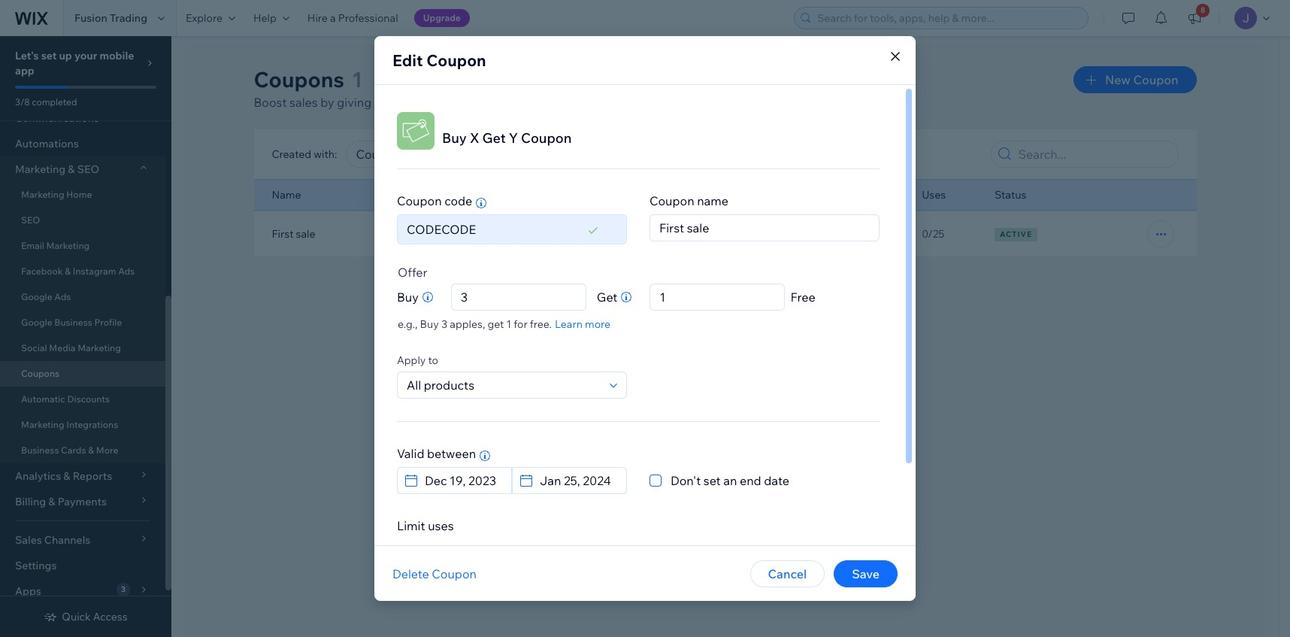 Task type: describe. For each thing, give the bounding box(es) containing it.
coupon left code
[[397, 193, 442, 208]]

an
[[724, 473, 737, 488]]

x for get
[[470, 129, 479, 147]]

y for get
[[695, 227, 702, 241]]

name
[[272, 188, 301, 202]]

offers
[[478, 95, 511, 110]]

8
[[1201, 5, 1206, 15]]

google for google business profile
[[21, 317, 52, 328]]

don't set an end date
[[671, 473, 790, 488]]

uses
[[428, 518, 454, 533]]

buy right e.g.,
[[420, 317, 439, 331]]

access
[[93, 610, 128, 624]]

social media marketing
[[21, 342, 121, 354]]

media
[[49, 342, 76, 354]]

more
[[96, 445, 118, 456]]

integrations
[[66, 419, 118, 430]]

all
[[466, 234, 479, 247]]

home
[[66, 189, 92, 200]]

coupons link
[[0, 361, 165, 387]]

help
[[253, 11, 277, 25]]

google ads link
[[0, 284, 165, 310]]

end
[[740, 473, 762, 488]]

customers
[[374, 95, 434, 110]]

marketing down profile
[[78, 342, 121, 354]]

don't
[[671, 473, 701, 488]]

explore
[[186, 11, 223, 25]]

cards
[[61, 445, 86, 456]]

code
[[445, 193, 473, 208]]

created with:
[[272, 147, 337, 161]]

coupon up special
[[427, 50, 486, 70]]

upgrade
[[423, 12, 461, 23]]

automatic
[[21, 393, 65, 405]]

google business profile
[[21, 317, 122, 328]]

created
[[272, 147, 311, 161]]

automatic discounts
[[21, 393, 110, 405]]

facebook
[[21, 266, 63, 277]]

name
[[697, 193, 729, 208]]

to
[[428, 354, 439, 367]]

e.g., SUMMERSALE20 field
[[402, 215, 584, 244]]

marketing up the facebook & instagram ads
[[46, 240, 90, 251]]

3 inside buy 3 get 1 free all products
[[488, 220, 494, 234]]

apples,
[[450, 317, 485, 331]]

boost
[[254, 95, 287, 110]]

buy 3 get 1 free all products
[[466, 220, 546, 247]]

email marketing
[[21, 240, 90, 251]]

free.
[[530, 317, 552, 331]]

marketing integrations link
[[0, 412, 165, 438]]

social
[[21, 342, 47, 354]]

& for facebook
[[65, 266, 71, 277]]

e.g.,
[[398, 317, 418, 331]]

edit coupon
[[393, 50, 486, 70]]

ads inside "link"
[[54, 291, 71, 302]]

& for marketing
[[68, 162, 75, 176]]

delete
[[393, 566, 429, 581]]

marketing home link
[[0, 182, 165, 208]]

products
[[481, 234, 526, 247]]

marketing home
[[21, 189, 92, 200]]

buy for buy x get y coupon
[[442, 129, 467, 147]]

business cards & more link
[[0, 438, 165, 463]]

limit uses
[[397, 518, 454, 533]]

first sale
[[272, 227, 316, 241]]

save button
[[834, 560, 898, 587]]

hire a professional
[[308, 11, 398, 25]]

discounts
[[67, 393, 110, 405]]

coupons for coupons
[[21, 368, 59, 379]]

settings link
[[0, 553, 165, 578]]

marketing integrations
[[21, 419, 118, 430]]

edit
[[393, 50, 423, 70]]

social media marketing link
[[0, 335, 165, 361]]

Search... field
[[1014, 141, 1174, 167]]

new
[[1106, 72, 1131, 87]]

instagram
[[73, 266, 116, 277]]

2 vertical spatial get
[[597, 290, 618, 305]]

new coupon button
[[1074, 66, 1197, 93]]

and
[[514, 95, 535, 110]]

seo link
[[0, 208, 165, 233]]

uses
[[922, 188, 946, 202]]

1 vertical spatial business
[[21, 445, 59, 456]]

valid between
[[397, 446, 476, 461]]

marketing for integrations
[[21, 419, 64, 430]]

coupon up buy x get y free
[[650, 193, 695, 208]]

marketing & seo
[[15, 162, 99, 176]]

trading
[[110, 11, 147, 25]]



Task type: locate. For each thing, give the bounding box(es) containing it.
2 horizontal spatial 1
[[517, 220, 522, 234]]

0 vertical spatial 3
[[488, 220, 494, 234]]

hire
[[308, 11, 328, 25]]

0 horizontal spatial seo
[[21, 214, 40, 226]]

0 vertical spatial set
[[41, 49, 57, 62]]

1 vertical spatial x
[[667, 227, 674, 241]]

a
[[330, 11, 336, 25]]

1 vertical spatial 3
[[442, 317, 448, 331]]

0 vertical spatial 1
[[352, 66, 363, 93]]

ads
[[118, 266, 135, 277], [54, 291, 71, 302]]

1 up giving
[[352, 66, 363, 93]]

seo inside popup button
[[77, 162, 99, 176]]

0 vertical spatial get
[[483, 129, 506, 147]]

0 vertical spatial y
[[509, 129, 518, 147]]

discount
[[466, 188, 510, 202]]

sidebar element
[[0, 0, 171, 637]]

new coupon
[[1106, 72, 1179, 87]]

1 vertical spatial google
[[21, 317, 52, 328]]

cancel button
[[750, 560, 825, 587]]

facebook & instagram ads link
[[0, 259, 165, 284]]

coupon
[[427, 50, 486, 70], [1134, 72, 1179, 87], [521, 129, 572, 147], [397, 193, 442, 208], [650, 193, 695, 208], [432, 566, 477, 581]]

let's
[[15, 49, 39, 62]]

Choose one field
[[402, 372, 606, 398]]

learn more link
[[555, 317, 611, 331]]

get right all at top
[[496, 220, 514, 234]]

discounts.
[[538, 95, 595, 110]]

settings
[[15, 559, 57, 572]]

codecode
[[784, 227, 845, 241]]

business cards & more
[[21, 445, 118, 456]]

marketing & seo button
[[0, 156, 165, 182]]

get left 'free' at the top of the page
[[676, 227, 693, 241]]

1 inside buy 3 get 1 free all products
[[517, 220, 522, 234]]

1 vertical spatial get
[[488, 317, 504, 331]]

offer
[[398, 265, 428, 280]]

marketing
[[15, 162, 66, 176], [21, 189, 64, 200], [46, 240, 90, 251], [78, 342, 121, 354], [21, 419, 64, 430]]

seo
[[77, 162, 99, 176], [21, 214, 40, 226]]

0 horizontal spatial coupons
[[21, 368, 59, 379]]

business
[[54, 317, 92, 328], [21, 445, 59, 456]]

y
[[509, 129, 518, 147], [695, 227, 702, 241]]

3 right all at top
[[488, 220, 494, 234]]

free inside buy 3 get 1 free all products
[[524, 220, 546, 234]]

business left cards
[[21, 445, 59, 456]]

& up home
[[68, 162, 75, 176]]

automatic discounts link
[[0, 387, 165, 412]]

1 horizontal spatial x
[[667, 227, 674, 241]]

1 horizontal spatial set
[[704, 473, 721, 488]]

marketing down marketing & seo
[[21, 189, 64, 200]]

0 vertical spatial free
[[524, 220, 546, 234]]

coupon name
[[650, 193, 729, 208]]

save
[[852, 566, 880, 581]]

0 horizontal spatial get
[[488, 317, 504, 331]]

apply to
[[397, 354, 439, 367]]

0 horizontal spatial free
[[524, 220, 546, 234]]

coupon down discounts.
[[521, 129, 572, 147]]

1 vertical spatial y
[[695, 227, 702, 241]]

y left 'free' at the top of the page
[[695, 227, 702, 241]]

1
[[352, 66, 363, 93], [517, 220, 522, 234], [507, 317, 512, 331]]

1 horizontal spatial 3
[[488, 220, 494, 234]]

giving
[[337, 95, 372, 110]]

1 vertical spatial 1
[[517, 220, 522, 234]]

0 vertical spatial google
[[21, 291, 52, 302]]

set inside let's set up your mobile app
[[41, 49, 57, 62]]

2 vertical spatial &
[[88, 445, 94, 456]]

buy x get y coupon
[[442, 129, 572, 147]]

type
[[646, 188, 669, 202]]

marketing for home
[[21, 189, 64, 200]]

1 horizontal spatial free
[[791, 290, 816, 305]]

free
[[524, 220, 546, 234], [791, 290, 816, 305]]

coupons inside the sidebar element
[[21, 368, 59, 379]]

between
[[427, 446, 476, 461]]

0/25
[[922, 227, 945, 241]]

0 horizontal spatial set
[[41, 49, 57, 62]]

sales
[[290, 95, 318, 110]]

coupons inside coupons 1 boost sales by giving customers special offers and discounts.
[[254, 66, 344, 93]]

ads right instagram
[[118, 266, 135, 277]]

fusion
[[74, 11, 107, 25]]

get inside buy 3 get 1 free all products
[[496, 220, 514, 234]]

1 vertical spatial coupons
[[21, 368, 59, 379]]

y down and
[[509, 129, 518, 147]]

coupons up sales
[[254, 66, 344, 93]]

coupon right delete at left
[[432, 566, 477, 581]]

1 horizontal spatial ads
[[118, 266, 135, 277]]

status
[[995, 188, 1027, 202]]

3/8
[[15, 96, 30, 108]]

with:
[[314, 147, 337, 161]]

buy x get y free
[[646, 227, 724, 241]]

automations link
[[0, 131, 165, 156]]

google for google ads
[[21, 291, 52, 302]]

ads up google business profile
[[54, 291, 71, 302]]

x
[[470, 129, 479, 147], [667, 227, 674, 241]]

coupon right the new
[[1134, 72, 1179, 87]]

2 vertical spatial 1
[[507, 317, 512, 331]]

business up social media marketing
[[54, 317, 92, 328]]

set for let's
[[41, 49, 57, 62]]

& inside popup button
[[68, 162, 75, 176]]

2 google from the top
[[21, 317, 52, 328]]

get for 1
[[496, 220, 514, 234]]

set left up
[[41, 49, 57, 62]]

buy for buy 3 get 1 free all products
[[466, 220, 485, 234]]

free right all at top
[[524, 220, 546, 234]]

3
[[488, 220, 494, 234], [442, 317, 448, 331]]

email
[[21, 240, 44, 251]]

0 horizontal spatial 1
[[352, 66, 363, 93]]

1 inside coupons 1 boost sales by giving customers special offers and discounts.
[[352, 66, 363, 93]]

free down 'codecode'
[[791, 290, 816, 305]]

get left for on the left
[[488, 317, 504, 331]]

set left an
[[704, 473, 721, 488]]

google up social
[[21, 317, 52, 328]]

1 horizontal spatial seo
[[77, 162, 99, 176]]

for
[[514, 317, 528, 331]]

professional
[[338, 11, 398, 25]]

coupons for coupons 1 boost sales by giving customers special offers and discounts.
[[254, 66, 344, 93]]

buy
[[442, 129, 467, 147], [466, 220, 485, 234], [646, 227, 665, 241], [397, 290, 419, 305], [420, 317, 439, 331]]

e.g., buy 3 apples, get 1 for free. learn more
[[398, 317, 611, 331]]

0 horizontal spatial ads
[[54, 291, 71, 302]]

email marketing link
[[0, 233, 165, 259]]

google business profile link
[[0, 310, 165, 335]]

google inside "link"
[[21, 291, 52, 302]]

marketing down automations
[[15, 162, 66, 176]]

0 vertical spatial x
[[470, 129, 479, 147]]

valid
[[397, 446, 425, 461]]

by
[[321, 95, 334, 110]]

more
[[585, 317, 611, 331]]

set for don't
[[704, 473, 721, 488]]

marketing for &
[[15, 162, 66, 176]]

coupon inside new coupon "button"
[[1134, 72, 1179, 87]]

buy down code
[[466, 220, 485, 234]]

help button
[[244, 0, 298, 36]]

get down offers
[[483, 129, 506, 147]]

0 vertical spatial ads
[[118, 266, 135, 277]]

0 horizontal spatial y
[[509, 129, 518, 147]]

& left more
[[88, 445, 94, 456]]

1 horizontal spatial get
[[676, 227, 693, 241]]

Search for tools, apps, help & more... field
[[813, 8, 1084, 29]]

completed
[[32, 96, 77, 108]]

delete coupon button
[[393, 565, 477, 583]]

1 google from the top
[[21, 291, 52, 302]]

marketing down the 'automatic'
[[21, 419, 64, 430]]

0 horizontal spatial 3
[[442, 317, 448, 331]]

coupons 1 boost sales by giving customers special offers and discounts.
[[254, 66, 595, 110]]

limit
[[397, 518, 425, 533]]

1 vertical spatial seo
[[21, 214, 40, 226]]

1 vertical spatial ads
[[54, 291, 71, 302]]

hire a professional link
[[298, 0, 407, 36]]

x down coupon name
[[667, 227, 674, 241]]

set inside checkbox
[[704, 473, 721, 488]]

1 horizontal spatial y
[[695, 227, 702, 241]]

buy down type
[[646, 227, 665, 241]]

coupon code
[[397, 193, 473, 208]]

1 vertical spatial free
[[791, 290, 816, 305]]

0 vertical spatial get
[[676, 227, 693, 241]]

1 right all at top
[[517, 220, 522, 234]]

0 horizontal spatial x
[[470, 129, 479, 147]]

buy inside buy 3 get 1 free all products
[[466, 220, 485, 234]]

sale
[[296, 227, 316, 241]]

app
[[15, 64, 34, 77]]

facebook & instagram ads
[[21, 266, 135, 277]]

buy for buy
[[397, 290, 419, 305]]

1 vertical spatial get
[[496, 220, 514, 234]]

Don't set an end date checkbox
[[650, 472, 790, 490]]

seo up email
[[21, 214, 40, 226]]

& right facebook at the top
[[65, 266, 71, 277]]

1 left for on the left
[[507, 317, 512, 331]]

None field
[[352, 141, 533, 167], [655, 284, 780, 310], [420, 468, 507, 493], [536, 468, 622, 493], [352, 141, 533, 167], [655, 284, 780, 310], [420, 468, 507, 493], [536, 468, 622, 493]]

automations
[[15, 137, 79, 150]]

0 vertical spatial coupons
[[254, 66, 344, 93]]

1 vertical spatial set
[[704, 473, 721, 488]]

google ads
[[21, 291, 71, 302]]

google
[[21, 291, 52, 302], [21, 317, 52, 328]]

x for get
[[667, 227, 674, 241]]

x down special
[[470, 129, 479, 147]]

date
[[764, 473, 790, 488]]

quick access button
[[44, 610, 128, 624]]

3 left 'apples,'
[[442, 317, 448, 331]]

0 vertical spatial &
[[68, 162, 75, 176]]

marketing inside popup button
[[15, 162, 66, 176]]

get for y
[[483, 129, 506, 147]]

buy for buy x get y free
[[646, 227, 665, 241]]

quick
[[62, 610, 91, 624]]

buy down special
[[442, 129, 467, 147]]

google down facebook at the top
[[21, 291, 52, 302]]

set
[[41, 49, 57, 62], [704, 473, 721, 488]]

profile
[[94, 317, 122, 328]]

delete coupon
[[393, 566, 477, 581]]

1 vertical spatial &
[[65, 266, 71, 277]]

Buy field
[[456, 284, 581, 310]]

1 horizontal spatial 1
[[507, 317, 512, 331]]

coupon inside 'delete coupon' button
[[432, 566, 477, 581]]

buy down offer
[[397, 290, 419, 305]]

1 horizontal spatial coupons
[[254, 66, 344, 93]]

coupons up the 'automatic'
[[21, 368, 59, 379]]

y for get
[[509, 129, 518, 147]]

cancel
[[768, 566, 807, 581]]

let's set up your mobile app
[[15, 49, 134, 77]]

get
[[483, 129, 506, 147], [496, 220, 514, 234], [597, 290, 618, 305]]

0 vertical spatial business
[[54, 317, 92, 328]]

seo down automations link
[[77, 162, 99, 176]]

special
[[436, 95, 476, 110]]

coupons
[[254, 66, 344, 93], [21, 368, 59, 379]]

e.g., Summer sale field
[[655, 215, 875, 241]]

get up more
[[597, 290, 618, 305]]

0 vertical spatial seo
[[77, 162, 99, 176]]



